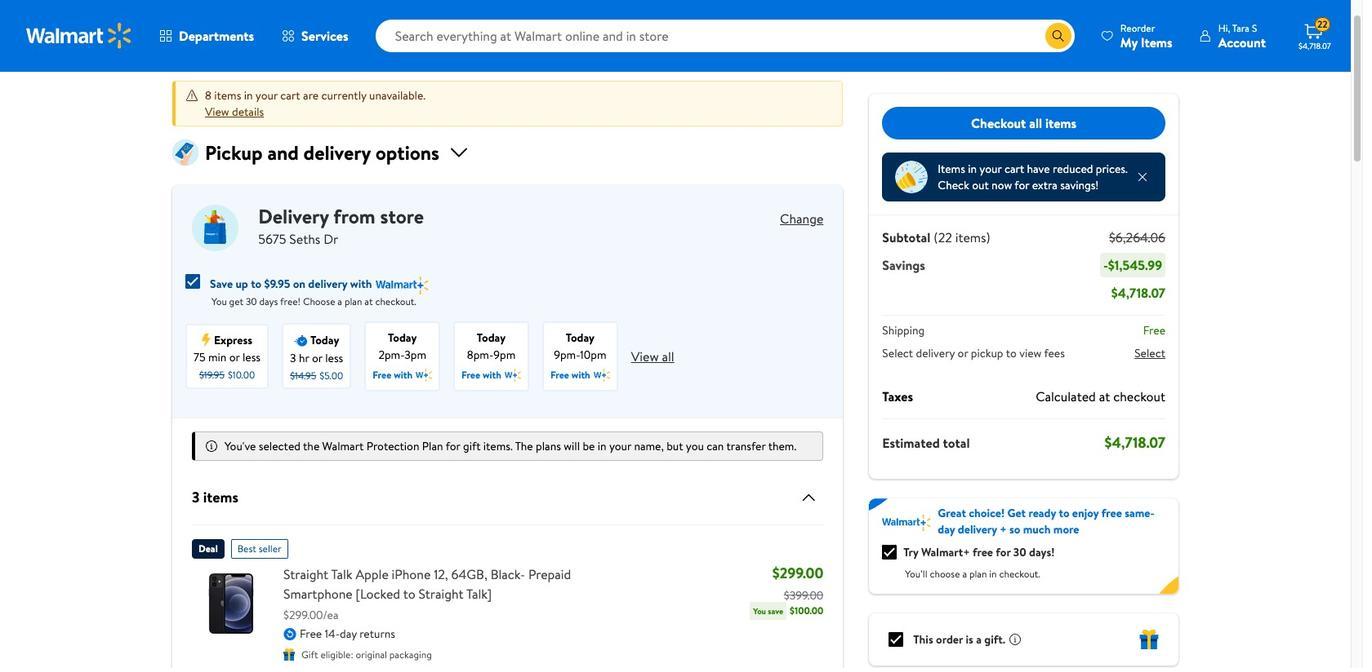 Task type: locate. For each thing, give the bounding box(es) containing it.
items up deal
[[203, 488, 238, 508]]

75
[[194, 349, 205, 366]]

$1,545.99
[[1108, 256, 1162, 274]]

1 horizontal spatial select
[[1135, 345, 1165, 362]]

less up $5.00
[[325, 350, 343, 366]]

walmart plus image for today 9pm-10pm
[[594, 367, 610, 384]]

1 vertical spatial all
[[662, 348, 674, 366]]

estimated total
[[882, 434, 970, 452]]

walmart plus image for today 8pm-9pm
[[505, 367, 521, 384]]

today inside today 9pm-10pm
[[566, 330, 595, 346]]

for down +
[[996, 545, 1011, 561]]

all for view
[[662, 348, 674, 366]]

12,
[[434, 566, 448, 584]]

with down '10pm'
[[572, 368, 590, 382]]

services button
[[268, 16, 362, 56]]

day up eligible:
[[340, 626, 357, 643]]

checkout. inside banner
[[999, 568, 1040, 581]]

subtotal
[[882, 229, 930, 247]]

banner containing great choice! get ready to enjoy free same- day delivery + so much more
[[869, 499, 1178, 595]]

0 vertical spatial for
[[1015, 177, 1029, 194]]

delivery inside save up to $9.95 on delivery with walmart plus, page will refresh upon selection element
[[308, 276, 347, 292]]

1 vertical spatial at
[[1099, 388, 1110, 406]]

view right '10pm'
[[631, 348, 659, 366]]

reduced
[[1053, 161, 1093, 177]]

or inside 75 min or less $19.95 $10.00
[[229, 349, 240, 366]]

choice!
[[969, 506, 1005, 522]]

hi,
[[1218, 21, 1230, 35]]

less inside 75 min or less $19.95 $10.00
[[243, 349, 261, 366]]

best
[[237, 542, 256, 556]]

learn more about gifting image
[[1009, 634, 1022, 647]]

2 horizontal spatial a
[[976, 632, 982, 648]]

3 left hr
[[290, 350, 296, 366]]

express
[[214, 332, 252, 349]]

$4,718.07 down checkout
[[1105, 433, 1165, 453]]

or for delivery
[[958, 345, 968, 362]]

1 vertical spatial view
[[631, 348, 659, 366]]

0 vertical spatial day
[[938, 522, 955, 538]]

with for today 9pm-10pm
[[572, 368, 590, 382]]

2 vertical spatial $4,718.07
[[1105, 433, 1165, 453]]

2 free with from the left
[[462, 368, 501, 382]]

9pm
[[493, 347, 516, 363]]

0 horizontal spatial all
[[662, 348, 674, 366]]

items left out
[[938, 161, 965, 177]]

reorder
[[1120, 21, 1155, 35]]

0 horizontal spatial 3
[[192, 488, 200, 508]]

delivery
[[258, 203, 329, 230]]

today 8pm-9pm
[[467, 330, 516, 363]]

items inside 8 items in your cart are currently unavailable. view details
[[214, 87, 241, 104]]

3 inside 3 hr or less $14.95 $5.00
[[290, 350, 296, 366]]

items inside button
[[1045, 114, 1077, 132]]

items) for subtotal (22 items)
[[955, 229, 990, 247]]

1 horizontal spatial 3
[[290, 350, 296, 366]]

30 left days!
[[1013, 545, 1026, 561]]

all for checkout
[[1029, 114, 1042, 132]]

3 for 3 hr or less $14.95 $5.00
[[290, 350, 296, 366]]

your left name,
[[609, 438, 631, 455]]

to
[[251, 276, 262, 292], [1006, 345, 1017, 362], [1059, 506, 1069, 522], [403, 585, 415, 603]]

for inside banner
[[996, 545, 1011, 561]]

0 vertical spatial 3
[[290, 350, 296, 366]]

cart left are
[[280, 87, 300, 104]]

in right be
[[598, 438, 606, 455]]

all inside button
[[1029, 114, 1042, 132]]

hide all items image
[[792, 488, 819, 508]]

walmart plus image
[[375, 277, 428, 295], [416, 367, 432, 384], [505, 367, 521, 384], [594, 367, 610, 384], [882, 515, 931, 532]]

3 up deal
[[192, 488, 200, 508]]

0 horizontal spatial view
[[205, 104, 229, 120]]

select
[[882, 345, 913, 362], [1135, 345, 1165, 362]]

free up select button
[[1143, 323, 1165, 339]]

0 vertical spatial plan
[[345, 295, 362, 309]]

today up '10pm'
[[566, 330, 595, 346]]

less for today
[[325, 350, 343, 366]]

select for select button
[[1135, 345, 1165, 362]]

you've selected the walmart protection plan for gift items. the plans will be in your name, but you can transfer them. alert
[[192, 432, 823, 461]]

This order is a gift. checkbox
[[889, 633, 904, 648]]

your left are
[[256, 87, 278, 104]]

iphone
[[392, 566, 431, 584]]

apple
[[356, 566, 389, 584]]

a right is
[[976, 632, 982, 648]]

best seller
[[237, 542, 281, 556]]

1 horizontal spatial you
[[753, 606, 766, 617]]

all right '10pm'
[[662, 348, 674, 366]]

1 vertical spatial checkout.
[[999, 568, 1040, 581]]

2 vertical spatial your
[[609, 438, 631, 455]]

in inside alert
[[598, 438, 606, 455]]

you inside $299.00 $399.00 you save $100.00
[[753, 606, 766, 617]]

checkout.
[[375, 295, 416, 309], [999, 568, 1040, 581]]

or
[[958, 345, 968, 362], [229, 349, 240, 366], [312, 350, 322, 366]]

0 vertical spatial $4,718.07
[[1299, 40, 1331, 51]]

free with for 9pm
[[462, 368, 501, 382]]

0 horizontal spatial select
[[882, 345, 913, 362]]

(22 for subtotal
[[934, 229, 952, 247]]

0 horizontal spatial or
[[229, 349, 240, 366]]

close nudge image
[[1136, 171, 1149, 184]]

0 vertical spatial 30
[[246, 295, 257, 309]]

[locked
[[356, 585, 400, 603]]

0 vertical spatial cart
[[280, 87, 300, 104]]

0 horizontal spatial for
[[446, 438, 460, 455]]

0 horizontal spatial checkout.
[[375, 295, 416, 309]]

banner
[[869, 499, 1178, 595]]

$4,718.07
[[1299, 40, 1331, 51], [1111, 284, 1165, 302], [1105, 433, 1165, 453]]

straight
[[283, 566, 328, 584], [419, 585, 464, 603]]

2 vertical spatial for
[[996, 545, 1011, 561]]

today up 8pm-
[[477, 330, 506, 346]]

1 horizontal spatial day
[[938, 522, 955, 538]]

1 horizontal spatial free
[[1101, 506, 1122, 522]]

1 horizontal spatial plan
[[969, 568, 987, 581]]

check
[[938, 177, 969, 194]]

1 vertical spatial items
[[1045, 114, 1077, 132]]

straight up smartphone
[[283, 566, 328, 584]]

for
[[1015, 177, 1029, 194], [446, 438, 460, 455], [996, 545, 1011, 561]]

day up walmart+
[[938, 522, 955, 538]]

1 horizontal spatial your
[[609, 438, 631, 455]]

free with
[[373, 368, 413, 382], [462, 368, 501, 382], [550, 368, 590, 382]]

1 vertical spatial plan
[[969, 568, 987, 581]]

1 vertical spatial cart
[[1004, 161, 1024, 177]]

your inside 8 items in your cart are currently unavailable. view details
[[256, 87, 278, 104]]

today inside today 8pm-9pm
[[477, 330, 506, 346]]

day
[[938, 522, 955, 538], [340, 626, 357, 643]]

with down 8pm-
[[483, 368, 501, 382]]

for right "now"
[[1015, 177, 1029, 194]]

0 vertical spatial your
[[256, 87, 278, 104]]

1 horizontal spatial 30
[[1013, 545, 1026, 561]]

$299.00
[[772, 563, 823, 584]]

walmart+
[[921, 545, 970, 561]]

free down the 9pm-
[[550, 368, 569, 382]]

or right hr
[[312, 350, 322, 366]]

0 horizontal spatial at
[[364, 295, 373, 309]]

1 horizontal spatial less
[[325, 350, 343, 366]]

items right 8
[[214, 87, 241, 104]]

1 select from the left
[[882, 345, 913, 362]]

walmart plus image inside banner
[[882, 515, 931, 532]]

on
[[293, 276, 305, 292]]

0 vertical spatial items
[[1141, 33, 1173, 51]]

plan inside banner
[[969, 568, 987, 581]]

Walmart Site-Wide search field
[[375, 20, 1075, 52]]

1 vertical spatial items
[[938, 161, 965, 177]]

1 free with from the left
[[373, 368, 413, 382]]

all right checkout
[[1029, 114, 1042, 132]]

get
[[1007, 506, 1026, 522]]

1 horizontal spatial or
[[312, 350, 322, 366]]

in down "try walmart+ free for 30 days!" at the bottom
[[989, 568, 997, 581]]

for left gift
[[446, 438, 460, 455]]

free with down 8pm-
[[462, 368, 501, 382]]

items right 'my'
[[1141, 33, 1173, 51]]

plan right the choose
[[345, 295, 362, 309]]

0 vertical spatial items)
[[246, 33, 299, 61]]

1 vertical spatial straight
[[419, 585, 464, 603]]

1 horizontal spatial straight
[[419, 585, 464, 603]]

2 horizontal spatial your
[[979, 161, 1002, 177]]

cart_gic_illustration image
[[172, 140, 198, 166]]

2pm-
[[378, 347, 404, 363]]

0 horizontal spatial your
[[256, 87, 278, 104]]

today for 9pm
[[477, 330, 506, 346]]

2 horizontal spatial for
[[1015, 177, 1029, 194]]

you left get
[[212, 295, 227, 309]]

today for 10pm
[[566, 330, 595, 346]]

0 vertical spatial straight
[[283, 566, 328, 584]]

today up 2pm-
[[388, 330, 417, 346]]

free up you'll choose a plan in checkout.
[[973, 545, 993, 561]]

30 inside banner
[[1013, 545, 1026, 561]]

great
[[938, 506, 966, 522]]

items) left 'services' on the top of page
[[246, 33, 299, 61]]

items for 3 items
[[203, 488, 238, 508]]

1 vertical spatial for
[[446, 438, 460, 455]]

savings
[[882, 256, 925, 274]]

less
[[243, 349, 261, 366], [325, 350, 343, 366]]

view
[[205, 104, 229, 120], [631, 348, 659, 366]]

2 horizontal spatial or
[[958, 345, 968, 362]]

delivery up "try walmart+ free for 30 days!" at the bottom
[[958, 522, 997, 538]]

walmart plus image down the 9pm
[[505, 367, 521, 384]]

0 vertical spatial all
[[1029, 114, 1042, 132]]

1 horizontal spatial all
[[1029, 114, 1042, 132]]

your right the check
[[979, 161, 1002, 177]]

free for today 2pm-3pm
[[373, 368, 391, 382]]

0 horizontal spatial 30
[[246, 295, 257, 309]]

you've selected the walmart protection plan for gift items. the plans will be in your name, but you can transfer them.
[[225, 438, 796, 455]]

0 horizontal spatial day
[[340, 626, 357, 643]]

will
[[564, 438, 580, 455]]

2 horizontal spatial free with
[[550, 368, 590, 382]]

free for today 8pm-9pm
[[462, 368, 480, 382]]

or inside 3 hr or less $14.95 $5.00
[[312, 350, 322, 366]]

$4,718.07 down $1,545.99
[[1111, 284, 1165, 302]]

have
[[1027, 161, 1050, 177]]

checkout. down days!
[[999, 568, 1040, 581]]

less for express
[[243, 349, 261, 366]]

alert
[[172, 81, 843, 127]]

view left details
[[205, 104, 229, 120]]

or left pickup
[[958, 345, 968, 362]]

0 horizontal spatial you
[[212, 295, 227, 309]]

or right min
[[229, 349, 240, 366]]

free
[[1101, 506, 1122, 522], [973, 545, 993, 561]]

3 free with from the left
[[550, 368, 590, 382]]

straight talk apple iphone 12, 64gb, black- prepaid smartphone [locked to straight talk] $299.00/ea
[[283, 566, 571, 624]]

at left checkout
[[1099, 388, 1110, 406]]

you left save
[[753, 606, 766, 617]]

checkout. up today 2pm-3pm
[[375, 295, 416, 309]]

select up checkout
[[1135, 345, 1165, 362]]

$4,718.07 down '22'
[[1299, 40, 1331, 51]]

cart
[[280, 87, 300, 104], [1004, 161, 1024, 177]]

1 vertical spatial (22
[[934, 229, 952, 247]]

deal
[[198, 542, 218, 556]]

in inside banner
[[989, 568, 997, 581]]

a right choose
[[962, 568, 967, 581]]

hr
[[299, 350, 309, 366]]

1 vertical spatial 30
[[1013, 545, 1026, 561]]

to left enjoy
[[1059, 506, 1069, 522]]

0 horizontal spatial free with
[[373, 368, 413, 382]]

1 vertical spatial $4,718.07
[[1111, 284, 1165, 302]]

1 horizontal spatial items
[[1141, 33, 1173, 51]]

in left "now"
[[968, 161, 977, 177]]

1 horizontal spatial checkout.
[[999, 568, 1040, 581]]

-
[[1103, 256, 1108, 274]]

today inside today 2pm-3pm
[[388, 330, 417, 346]]

1 horizontal spatial cart
[[1004, 161, 1024, 177]]

(22 right subtotal
[[934, 229, 952, 247]]

delivery
[[303, 139, 371, 167], [308, 276, 347, 292], [916, 345, 955, 362], [958, 522, 997, 538]]

0 horizontal spatial items
[[938, 161, 965, 177]]

0 vertical spatial you
[[212, 295, 227, 309]]

seths
[[289, 230, 320, 248]]

can
[[707, 438, 724, 455]]

1 horizontal spatial items)
[[955, 229, 990, 247]]

0 horizontal spatial cart
[[280, 87, 300, 104]]

days!
[[1029, 545, 1055, 561]]

free with down 2pm-
[[373, 368, 413, 382]]

at
[[364, 295, 373, 309], [1099, 388, 1110, 406]]

delivery up the choose
[[308, 276, 347, 292]]

$14.95
[[290, 369, 316, 383]]

items)
[[246, 33, 299, 61], [955, 229, 990, 247]]

3
[[290, 350, 296, 366], [192, 488, 200, 508]]

items) down out
[[955, 229, 990, 247]]

save
[[768, 606, 783, 617]]

enjoy
[[1072, 506, 1099, 522]]

0 horizontal spatial a
[[338, 295, 342, 309]]

save up to $9.95 on delivery with walmart plus, page will refresh upon selection element
[[185, 274, 428, 295]]

0 vertical spatial view
[[205, 104, 229, 120]]

1 horizontal spatial for
[[996, 545, 1011, 561]]

you get 30 days free! choose a plan at checkout.
[[212, 295, 416, 309]]

free down $299.00/ea
[[300, 626, 322, 643]]

to down iphone
[[403, 585, 415, 603]]

1 vertical spatial your
[[979, 161, 1002, 177]]

today up 3 hr or less $14.95 $5.00
[[310, 333, 339, 349]]

free with down the 9pm-
[[550, 368, 590, 382]]

2 select from the left
[[1135, 345, 1165, 362]]

view all
[[631, 348, 674, 366]]

(22 right cart
[[214, 33, 241, 61]]

1 horizontal spatial free with
[[462, 368, 501, 382]]

account
[[1218, 33, 1266, 51]]

free for today 9pm-10pm
[[550, 368, 569, 382]]

delivery down "shipping"
[[916, 345, 955, 362]]

1 horizontal spatial (22
[[934, 229, 952, 247]]

to right up
[[251, 276, 262, 292]]

1 vertical spatial free
[[973, 545, 993, 561]]

walmart plus image down '10pm'
[[594, 367, 610, 384]]

$299.00/ea
[[283, 607, 339, 624]]

2 vertical spatial items
[[203, 488, 238, 508]]

64gb,
[[451, 566, 487, 584]]

plan
[[345, 295, 362, 309], [969, 568, 987, 581]]

1 vertical spatial items)
[[955, 229, 990, 247]]

1 vertical spatial 3
[[192, 488, 200, 508]]

walmart plus image up today 2pm-3pm
[[375, 277, 428, 295]]

straight down 12,
[[419, 585, 464, 603]]

plan down "try walmart+ free for 30 days!" at the bottom
[[969, 568, 987, 581]]

walmart plus image down 3pm
[[416, 367, 432, 384]]

a right the choose
[[338, 295, 342, 309]]

get
[[229, 295, 243, 309]]

1 vertical spatial you
[[753, 606, 766, 617]]

at right the choose
[[364, 295, 373, 309]]

store
[[380, 203, 424, 230]]

departments button
[[145, 16, 268, 56]]

1 horizontal spatial a
[[962, 568, 967, 581]]

0 vertical spatial free
[[1101, 506, 1122, 522]]

search icon image
[[1052, 29, 1065, 42]]

30 right get
[[246, 295, 257, 309]]

free down 8pm-
[[462, 368, 480, 382]]

less inside 3 hr or less $14.95 $5.00
[[325, 350, 343, 366]]

0 vertical spatial (22
[[214, 33, 241, 61]]

cart left have
[[1004, 161, 1024, 177]]

0 horizontal spatial items)
[[246, 33, 299, 61]]

today for 3pm
[[388, 330, 417, 346]]

22
[[1317, 17, 1328, 31]]

your inside 'items in your cart have reduced prices. check out now for extra savings!'
[[979, 161, 1002, 177]]

options
[[375, 139, 439, 167]]

select down "shipping"
[[882, 345, 913, 362]]

pickup and delivery options button
[[172, 139, 843, 167]]

items up reduced
[[1045, 114, 1077, 132]]

$299.00 $399.00 you save $100.00
[[753, 563, 823, 618]]

in right 8
[[244, 87, 253, 104]]

free right enjoy
[[1101, 506, 1122, 522]]

0 horizontal spatial less
[[243, 349, 261, 366]]

0 horizontal spatial (22
[[214, 33, 241, 61]]

1 horizontal spatial view
[[631, 348, 659, 366]]

$6,264.06
[[1109, 229, 1165, 247]]

-$1,545.99
[[1103, 256, 1162, 274]]

with down 2pm-
[[394, 368, 413, 382]]

0 vertical spatial items
[[214, 87, 241, 104]]

0 horizontal spatial plan
[[345, 295, 362, 309]]

calculated at checkout
[[1036, 388, 1165, 406]]

walmart plus image up try
[[882, 515, 931, 532]]

+
[[1000, 522, 1007, 538]]

less up $10.00
[[243, 349, 261, 366]]

but
[[667, 438, 683, 455]]

your inside alert
[[609, 438, 631, 455]]

1 horizontal spatial at
[[1099, 388, 1110, 406]]

or for hr
[[312, 350, 322, 366]]

free down 2pm-
[[373, 368, 391, 382]]



Task type: describe. For each thing, give the bounding box(es) containing it.
gift.
[[984, 632, 1005, 648]]

Save up to $9.95 on delivery with checkbox
[[185, 274, 200, 289]]

transfer
[[726, 438, 766, 455]]

gifteligibleicon image
[[283, 650, 295, 662]]

from
[[333, 203, 375, 230]]

alert containing 8 items in your cart are currently unavailable.
[[172, 81, 843, 127]]

to inside great choice! get ready to enjoy free same- day delivery + so much more
[[1059, 506, 1069, 522]]

this order is a gift.
[[913, 632, 1005, 648]]

days
[[259, 295, 278, 309]]

0 vertical spatial a
[[338, 295, 342, 309]]

items inside 'items in your cart have reduced prices. check out now for extra savings!'
[[938, 161, 965, 177]]

and
[[267, 139, 299, 167]]

select delivery or pickup to view fees
[[882, 345, 1065, 362]]

total
[[943, 434, 970, 452]]

8pm-
[[467, 347, 493, 363]]

0 horizontal spatial free
[[973, 545, 993, 561]]

save up to $9.95 on delivery with
[[210, 276, 372, 292]]

delivery down 8 items in your cart are currently unavailable. view details
[[303, 139, 371, 167]]

free 14-day returns
[[300, 626, 395, 643]]

fees
[[1044, 345, 1065, 362]]

cart (22 items)
[[172, 33, 299, 61]]

You'll choose a plan in checkout. checkbox
[[882, 546, 897, 560]]

(22 for cart
[[214, 33, 241, 61]]

or for min
[[229, 349, 240, 366]]

cart inside 'items in your cart have reduced prices. check out now for extra savings!'
[[1004, 161, 1024, 177]]

$100.00
[[790, 604, 823, 618]]

express thunderbolt image
[[202, 334, 211, 347]]

5675
[[258, 230, 286, 248]]

up
[[236, 276, 248, 292]]

5675 seths dr
[[258, 230, 338, 248]]

walmart image
[[26, 23, 132, 49]]

3 hr or less $14.95 $5.00
[[290, 350, 343, 383]]

with for today 2pm-3pm
[[394, 368, 413, 382]]

for inside alert
[[446, 438, 460, 455]]

order
[[936, 632, 963, 648]]

pickup
[[971, 345, 1003, 362]]

reduced price image
[[895, 161, 928, 194]]

savings!
[[1060, 177, 1099, 194]]

extra
[[1032, 177, 1058, 194]]

straight talk apple iphone 12, 64gb, black- prepaid smartphone [locked to straight talk], with add-on services, $299.00/ea, 1 in cart gift eligible image
[[192, 565, 270, 643]]

$10.00
[[228, 368, 255, 382]]

75 min or less $19.95 $10.00
[[194, 349, 261, 382]]

for inside 'items in your cart have reduced prices. check out now for extra savings!'
[[1015, 177, 1029, 194]]

walmart plus image for today 2pm-3pm
[[416, 367, 432, 384]]

seller
[[259, 542, 281, 556]]

so
[[1009, 522, 1020, 538]]

select for select delivery or pickup to view fees
[[882, 345, 913, 362]]

with up you get 30 days free! choose a plan at checkout.
[[350, 276, 372, 292]]

checkout all items button
[[882, 107, 1165, 140]]

Search search field
[[375, 20, 1075, 52]]

to left view
[[1006, 345, 1017, 362]]

8
[[205, 87, 211, 104]]

s
[[1252, 21, 1257, 35]]

free inside great choice! get ready to enjoy free same- day delivery + so much more
[[1101, 506, 1122, 522]]

subtotal (22 items)
[[882, 229, 990, 247]]

items for 8 items in your cart are currently unavailable. view details
[[214, 87, 241, 104]]

checkout all items
[[971, 114, 1077, 132]]

gifting image
[[1139, 630, 1159, 650]]

same-
[[1125, 506, 1155, 522]]

is
[[966, 632, 973, 648]]

free with for 10pm
[[550, 368, 590, 382]]

0 vertical spatial at
[[364, 295, 373, 309]]

smartphone
[[283, 585, 353, 603]]

dr
[[324, 230, 338, 248]]

you'll choose a plan in checkout.
[[905, 568, 1040, 581]]

out
[[972, 177, 989, 194]]

talk
[[331, 566, 352, 584]]

pickup
[[205, 139, 263, 167]]

protection
[[366, 438, 419, 455]]

free with for 3pm
[[373, 368, 413, 382]]

them.
[[768, 438, 796, 455]]

items) for cart (22 items)
[[246, 33, 299, 61]]

choose
[[930, 568, 960, 581]]

0 vertical spatial checkout.
[[375, 295, 416, 309]]

view all button
[[631, 348, 674, 366]]

reorder my items
[[1120, 21, 1173, 51]]

try
[[904, 545, 918, 561]]

1 vertical spatial a
[[962, 568, 967, 581]]

delivery inside great choice! get ready to enjoy free same- day delivery + so much more
[[958, 522, 997, 538]]

prices.
[[1096, 161, 1128, 177]]

select button
[[1135, 345, 1165, 362]]

services
[[301, 27, 348, 45]]

are
[[303, 87, 319, 104]]

this
[[913, 632, 933, 648]]

2 vertical spatial a
[[976, 632, 982, 648]]

hi, tara s account
[[1218, 21, 1266, 51]]

items.
[[483, 438, 513, 455]]

$399.00
[[784, 588, 823, 604]]

in inside 'items in your cart have reduced prices. check out now for extra savings!'
[[968, 161, 977, 177]]

prepaid
[[528, 566, 571, 584]]

plans
[[536, 438, 561, 455]]

you'll
[[905, 568, 927, 581]]

cart inside 8 items in your cart are currently unavailable. view details
[[280, 87, 300, 104]]

be
[[583, 438, 595, 455]]

0 horizontal spatial straight
[[283, 566, 328, 584]]

view inside 8 items in your cart are currently unavailable. view details
[[205, 104, 229, 120]]

gift eligible: original packaging
[[301, 649, 432, 663]]

to inside save up to $9.95 on delivery with walmart plus, page will refresh upon selection element
[[251, 276, 262, 292]]

1 vertical spatial day
[[340, 626, 357, 643]]

you
[[686, 438, 704, 455]]

with for today 8pm-9pm
[[483, 368, 501, 382]]

save
[[210, 276, 233, 292]]

more
[[1053, 522, 1079, 538]]

in inside 8 items in your cart are currently unavailable. view details
[[244, 87, 253, 104]]

black-
[[491, 566, 525, 584]]

choose
[[303, 295, 335, 309]]

items in your cart have reduced prices. check out now for extra savings!
[[938, 161, 1128, 194]]

delivery from store
[[258, 203, 424, 230]]

gift
[[301, 649, 318, 663]]

to inside straight talk apple iphone 12, 64gb, black- prepaid smartphone [locked to straight talk] $299.00/ea
[[403, 585, 415, 603]]

original
[[356, 649, 387, 663]]

cart
[[172, 33, 210, 61]]

free!
[[280, 295, 301, 309]]

14-
[[325, 626, 340, 643]]

3 for 3 items
[[192, 488, 200, 508]]

items inside reorder my items
[[1141, 33, 1173, 51]]

tara
[[1232, 21, 1250, 35]]

eligible:
[[320, 649, 353, 663]]

day inside great choice! get ready to enjoy free same- day delivery + so much more
[[938, 522, 955, 538]]



Task type: vqa. For each thing, say whether or not it's contained in the screenshot.
everyone
no



